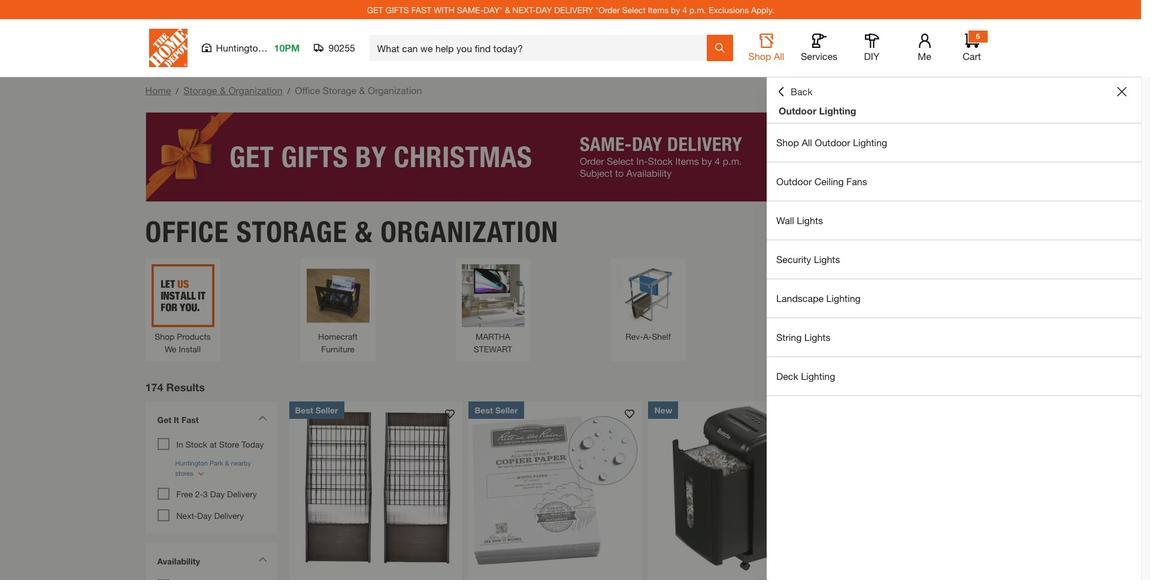 Task type: vqa. For each thing, say whether or not it's contained in the screenshot.
174 Results
yes



Task type: describe. For each thing, give the bounding box(es) containing it.
get it fast
[[157, 415, 199, 425]]

seller for all-weather 8-1/2 in. x 11 in. 20 lbs. bulk copier paper, white (500-sheet pack) image
[[496, 405, 518, 415]]

back button
[[777, 86, 813, 98]]

1 vertical spatial day
[[197, 510, 212, 521]]

fans
[[847, 176, 868, 187]]

in
[[177, 439, 183, 449]]

new
[[655, 405, 673, 415]]

apply.
[[752, 4, 775, 15]]

availability link
[[151, 549, 271, 576]]

home
[[145, 85, 171, 96]]

0 vertical spatial delivery
[[227, 489, 257, 499]]

fast
[[182, 415, 199, 425]]

all for shop all
[[774, 50, 785, 62]]

homecraft furniture
[[318, 331, 358, 354]]

best seller for wooden free standing 6-tier display literature brochure magazine rack in black (2-pack) image
[[295, 405, 338, 415]]

best for wooden free standing 6-tier display literature brochure magazine rack in black (2-pack) image
[[295, 405, 313, 415]]

huntington
[[216, 42, 264, 53]]

wall for wall lights
[[777, 215, 795, 226]]

it
[[174, 415, 179, 425]]

landscape lighting
[[777, 293, 861, 304]]

a-
[[644, 331, 652, 341]]

services
[[801, 50, 838, 62]]

90255
[[329, 42, 355, 53]]

wall for wall mounted
[[778, 331, 794, 341]]

best for all-weather 8-1/2 in. x 11 in. 20 lbs. bulk copier paper, white (500-sheet pack) image
[[475, 405, 493, 415]]

availability
[[157, 556, 200, 566]]

by
[[671, 4, 681, 15]]

shop products we install image
[[151, 264, 214, 327]]

gifts
[[386, 4, 409, 15]]

homecraft furniture image
[[307, 264, 370, 327]]

items
[[648, 4, 669, 15]]

security lights
[[777, 254, 841, 265]]

cart 5
[[963, 32, 982, 62]]

p.m.
[[690, 4, 707, 15]]

same-
[[457, 4, 484, 15]]

*order
[[596, 4, 620, 15]]

furniture
[[321, 344, 355, 354]]

shop all outdoor lighting link
[[767, 123, 1142, 162]]

fast
[[412, 4, 432, 15]]

rev-a-shelf link
[[617, 264, 680, 343]]

free 2-3 day delivery
[[177, 489, 257, 499]]

services button
[[801, 34, 839, 62]]

next-
[[513, 4, 536, 15]]

shop products we install link
[[151, 264, 214, 355]]

shelf
[[652, 331, 671, 341]]

martha stewart
[[474, 331, 513, 354]]

outdoor for ceiling
[[777, 176, 812, 187]]

lighting for deck lighting
[[802, 370, 836, 382]]

5
[[977, 32, 981, 41]]

0 vertical spatial office
[[295, 85, 320, 96]]

string lights link
[[767, 318, 1142, 357]]

outdoor lighting
[[779, 105, 857, 116]]

products
[[177, 331, 211, 341]]

park
[[266, 42, 286, 53]]

rev-a-shelf
[[626, 331, 671, 341]]

best seller for all-weather 8-1/2 in. x 11 in. 20 lbs. bulk copier paper, white (500-sheet pack) image
[[475, 405, 518, 415]]

day*
[[484, 4, 503, 15]]

rev-
[[626, 331, 644, 341]]

seller for wooden free standing 6-tier display literature brochure magazine rack in black (2-pack) image
[[316, 405, 338, 415]]

feedback link image
[[1135, 203, 1151, 267]]

shop for shop all outdoor lighting
[[777, 137, 800, 148]]

outdoor for lighting
[[779, 105, 817, 116]]

shop all button
[[748, 34, 786, 62]]

2-
[[195, 489, 203, 499]]

1 vertical spatial office
[[145, 214, 229, 249]]

string
[[777, 332, 802, 343]]

4
[[683, 4, 688, 15]]

174 results
[[145, 380, 205, 394]]

wall mounted image
[[772, 264, 835, 327]]

all-weather 8-1/2 in. x 11 in. 20 lbs. bulk copier paper, white (500-sheet pack) image
[[469, 401, 643, 575]]

lighting up fans
[[854, 137, 888, 148]]

get
[[367, 4, 383, 15]]

10pm
[[274, 42, 300, 53]]

stewart
[[474, 344, 513, 354]]

next-day delivery link
[[177, 510, 244, 521]]

office supplies image
[[928, 264, 991, 327]]

store
[[219, 439, 239, 449]]

next-
[[177, 510, 197, 521]]

exclusions
[[709, 4, 749, 15]]

in stock at store today link
[[177, 439, 264, 449]]

diy button
[[853, 34, 892, 62]]

30 l/7.9 gal. paper shredder cross cut document shredder for credit card/cd/junk mail shredder for office home image
[[649, 401, 823, 575]]

sponsored banner image
[[145, 112, 997, 202]]

rev a shelf image
[[617, 264, 680, 327]]

cart
[[963, 50, 982, 62]]

What can we help you find today? search field
[[377, 35, 706, 61]]

stock
[[186, 439, 207, 449]]

next-day delivery
[[177, 510, 244, 521]]

wall mounted link
[[772, 264, 835, 343]]

delivery
[[555, 4, 594, 15]]



Task type: locate. For each thing, give the bounding box(es) containing it.
outdoor left ceiling
[[777, 176, 812, 187]]

lighting inside "link"
[[827, 293, 861, 304]]

2 seller from the left
[[496, 405, 518, 415]]

lights for wall lights
[[798, 215, 824, 226]]

storage
[[184, 85, 217, 96], [323, 85, 357, 96], [237, 214, 348, 249]]

wall left mounted
[[778, 331, 794, 341]]

in stock at store today
[[177, 439, 264, 449]]

1 seller from the left
[[316, 405, 338, 415]]

3
[[203, 489, 208, 499]]

outdoor down back "button"
[[779, 105, 817, 116]]

1 vertical spatial shop
[[777, 137, 800, 148]]

shop all
[[749, 50, 785, 62]]

/ down 10pm
[[288, 86, 290, 96]]

back
[[791, 86, 813, 97]]

2 vertical spatial outdoor
[[777, 176, 812, 187]]

outdoor ceiling fans
[[777, 176, 868, 187]]

free
[[177, 489, 193, 499]]

outdoor
[[779, 105, 817, 116], [815, 137, 851, 148], [777, 176, 812, 187]]

delivery right 3
[[227, 489, 257, 499]]

all
[[774, 50, 785, 62], [802, 137, 813, 148]]

shop for shop all
[[749, 50, 772, 62]]

0 horizontal spatial best
[[295, 405, 313, 415]]

1 horizontal spatial best seller
[[475, 405, 518, 415]]

homecraft
[[318, 331, 358, 341]]

1 horizontal spatial seller
[[496, 405, 518, 415]]

wall up the security
[[777, 215, 795, 226]]

lighting
[[820, 105, 857, 116], [854, 137, 888, 148], [827, 293, 861, 304], [802, 370, 836, 382]]

shop inside "menu"
[[777, 137, 800, 148]]

wall
[[777, 215, 795, 226], [778, 331, 794, 341]]

best seller
[[295, 405, 338, 415], [475, 405, 518, 415]]

lighting inside 'link'
[[802, 370, 836, 382]]

all up back "button"
[[774, 50, 785, 62]]

the home depot logo image
[[149, 29, 187, 67]]

2 best seller from the left
[[475, 405, 518, 415]]

shop inside button
[[749, 50, 772, 62]]

get it fast link
[[151, 407, 271, 435]]

174
[[145, 380, 163, 394]]

1 horizontal spatial shop
[[749, 50, 772, 62]]

1 vertical spatial lights
[[815, 254, 841, 265]]

1 best seller from the left
[[295, 405, 338, 415]]

get
[[157, 415, 172, 425]]

day
[[210, 489, 225, 499], [197, 510, 212, 521]]

storage & organization link
[[184, 85, 283, 96]]

shop products we install
[[155, 331, 211, 354]]

martha stewart link
[[462, 264, 525, 355]]

0 horizontal spatial shop
[[155, 331, 175, 341]]

we
[[165, 344, 177, 354]]

all inside "menu"
[[802, 137, 813, 148]]

lighting up the shop all outdoor lighting
[[820, 105, 857, 116]]

outdoor down outdoor lighting
[[815, 137, 851, 148]]

day
[[536, 4, 552, 15]]

wall lights link
[[767, 201, 1142, 240]]

1 vertical spatial delivery
[[214, 510, 244, 521]]

0 vertical spatial all
[[774, 50, 785, 62]]

0 vertical spatial day
[[210, 489, 225, 499]]

1 horizontal spatial all
[[802, 137, 813, 148]]

1 vertical spatial all
[[802, 137, 813, 148]]

0 vertical spatial outdoor
[[779, 105, 817, 116]]

mounted
[[796, 331, 830, 341]]

shop all outdoor lighting
[[777, 137, 888, 148]]

landscape lighting link
[[767, 279, 1142, 318]]

lighting for outdoor lighting
[[820, 105, 857, 116]]

day down 3
[[197, 510, 212, 521]]

wooden free standing 6-tier display literature brochure magazine rack in black (2-pack) image
[[289, 401, 463, 575]]

lighting for landscape lighting
[[827, 293, 861, 304]]

get gifts fast with same-day* & next-day delivery *order select items by 4 p.m. exclusions apply.
[[367, 4, 775, 15]]

&
[[505, 4, 511, 15], [220, 85, 226, 96], [359, 85, 365, 96], [355, 214, 373, 249]]

90255 button
[[314, 42, 356, 54]]

outdoor ceiling fans link
[[767, 162, 1142, 201]]

delivery
[[227, 489, 257, 499], [214, 510, 244, 521]]

today
[[242, 439, 264, 449]]

day right 3
[[210, 489, 225, 499]]

select
[[623, 4, 646, 15]]

delivery down free 2-3 day delivery link
[[214, 510, 244, 521]]

all inside button
[[774, 50, 785, 62]]

shop down apply.
[[749, 50, 772, 62]]

organization
[[229, 85, 283, 96], [368, 85, 422, 96], [381, 214, 559, 249]]

martha stewart image
[[462, 264, 525, 327]]

2 vertical spatial shop
[[155, 331, 175, 341]]

wall inside "menu"
[[777, 215, 795, 226]]

wall lights
[[777, 215, 824, 226]]

lights for security lights
[[815, 254, 841, 265]]

lights for string lights
[[805, 332, 831, 343]]

/ right home link
[[176, 86, 179, 96]]

lighting right deck at right
[[802, 370, 836, 382]]

shop down outdoor lighting
[[777, 137, 800, 148]]

0 horizontal spatial all
[[774, 50, 785, 62]]

at
[[210, 439, 217, 449]]

deck
[[777, 370, 799, 382]]

2 vertical spatial lights
[[805, 332, 831, 343]]

1 vertical spatial outdoor
[[815, 137, 851, 148]]

deck lighting
[[777, 370, 836, 382]]

office storage & organization
[[145, 214, 559, 249]]

shop up the we
[[155, 331, 175, 341]]

1 horizontal spatial best
[[475, 405, 493, 415]]

1 / from the left
[[176, 86, 179, 96]]

security lights link
[[767, 240, 1142, 279]]

2 / from the left
[[288, 86, 290, 96]]

0 horizontal spatial /
[[176, 86, 179, 96]]

shop inside shop products we install
[[155, 331, 175, 341]]

shop for shop products we install
[[155, 331, 175, 341]]

install
[[179, 344, 201, 354]]

1 horizontal spatial office
[[295, 85, 320, 96]]

0 horizontal spatial best seller
[[295, 405, 338, 415]]

best
[[295, 405, 313, 415], [475, 405, 493, 415]]

1 vertical spatial wall
[[778, 331, 794, 341]]

lights right 'string'
[[805, 332, 831, 343]]

home / storage & organization / office storage & organization
[[145, 85, 422, 96]]

huntington park
[[216, 42, 286, 53]]

me
[[919, 50, 932, 62]]

menu
[[767, 123, 1142, 396]]

drawer close image
[[1118, 87, 1128, 97]]

security
[[777, 254, 812, 265]]

homecraft furniture link
[[307, 264, 370, 355]]

1 best from the left
[[295, 405, 313, 415]]

lights right the security
[[815, 254, 841, 265]]

0 vertical spatial wall
[[777, 215, 795, 226]]

ceiling
[[815, 176, 844, 187]]

string lights
[[777, 332, 831, 343]]

wall mounted
[[778, 331, 830, 341]]

free 2-3 day delivery link
[[177, 489, 257, 499]]

2 horizontal spatial shop
[[777, 137, 800, 148]]

all down outdoor lighting
[[802, 137, 813, 148]]

all for shop all outdoor lighting
[[802, 137, 813, 148]]

home link
[[145, 85, 171, 96]]

0 horizontal spatial office
[[145, 214, 229, 249]]

lights up security lights
[[798, 215, 824, 226]]

lights
[[798, 215, 824, 226], [815, 254, 841, 265], [805, 332, 831, 343]]

menu containing shop all outdoor lighting
[[767, 123, 1142, 396]]

2 best from the left
[[475, 405, 493, 415]]

me button
[[906, 34, 944, 62]]

with
[[434, 4, 455, 15]]

shop
[[749, 50, 772, 62], [777, 137, 800, 148], [155, 331, 175, 341]]

1 horizontal spatial /
[[288, 86, 290, 96]]

0 vertical spatial lights
[[798, 215, 824, 226]]

0 horizontal spatial seller
[[316, 405, 338, 415]]

/
[[176, 86, 179, 96], [288, 86, 290, 96]]

seller
[[316, 405, 338, 415], [496, 405, 518, 415]]

diy
[[865, 50, 880, 62]]

0 vertical spatial shop
[[749, 50, 772, 62]]

lighting right the landscape
[[827, 293, 861, 304]]

martha
[[476, 331, 511, 341]]



